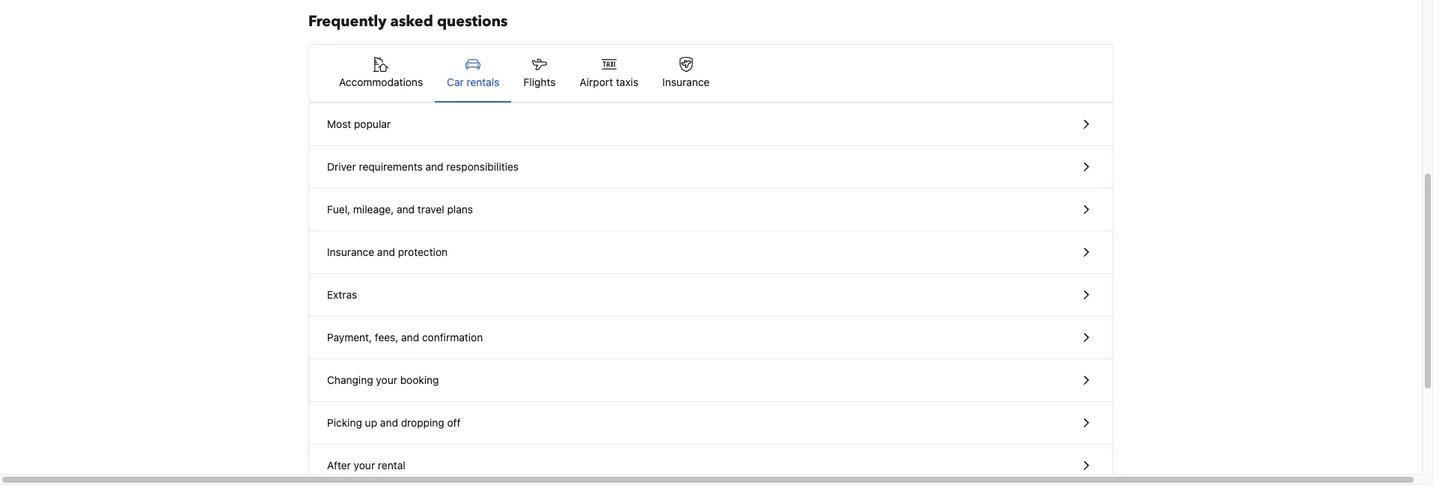 Task type: vqa. For each thing, say whether or not it's contained in the screenshot.
more
no



Task type: describe. For each thing, give the bounding box(es) containing it.
extras
[[327, 288, 357, 301]]

car
[[447, 76, 464, 88]]

flights
[[524, 76, 556, 88]]

car rentals button
[[435, 45, 512, 102]]

changing
[[327, 374, 373, 386]]

most popular button
[[309, 103, 1113, 146]]

dropping
[[401, 416, 445, 429]]

airport taxis button
[[568, 45, 651, 102]]

insurance and protection
[[327, 246, 448, 258]]

after your rental button
[[309, 445, 1113, 485]]

payment, fees, and confirmation
[[327, 331, 483, 344]]

fuel,
[[327, 203, 351, 216]]

protection
[[398, 246, 448, 258]]

accommodations
[[339, 76, 423, 88]]

up
[[365, 416, 377, 429]]

driver requirements and responsibilities button
[[309, 146, 1113, 189]]

your for rental
[[354, 459, 375, 472]]

fuel, mileage, and travel plans
[[327, 203, 473, 216]]

popular
[[354, 118, 391, 130]]

most
[[327, 118, 351, 130]]

driver
[[327, 160, 356, 173]]

frequently
[[309, 11, 387, 31]]

after your rental
[[327, 459, 406, 472]]

and for requirements
[[426, 160, 444, 173]]

most popular
[[327, 118, 391, 130]]

insurance for insurance
[[663, 76, 710, 88]]

insurance button
[[651, 45, 722, 102]]

fuel, mileage, and travel plans button
[[309, 189, 1113, 231]]

picking up and dropping off
[[327, 416, 461, 429]]

responsibilities
[[447, 160, 519, 173]]

airport taxis
[[580, 76, 639, 88]]

after
[[327, 459, 351, 472]]

booking
[[400, 374, 439, 386]]

and left protection
[[377, 246, 395, 258]]

payment, fees, and confirmation button
[[309, 317, 1113, 359]]

changing your booking button
[[309, 359, 1113, 402]]

and for mileage,
[[397, 203, 415, 216]]



Task type: locate. For each thing, give the bounding box(es) containing it.
rental
[[378, 459, 406, 472]]

insurance and protection button
[[309, 231, 1113, 274]]

off
[[447, 416, 461, 429]]

1 vertical spatial insurance
[[327, 246, 374, 258]]

tab list containing accommodations
[[309, 45, 1113, 103]]

and right fees,
[[401, 331, 419, 344]]

and right "up"
[[380, 416, 398, 429]]

airport
[[580, 76, 613, 88]]

picking
[[327, 416, 362, 429]]

asked
[[391, 11, 434, 31]]

your inside changing your booking button
[[376, 374, 398, 386]]

questions
[[437, 11, 508, 31]]

requirements
[[359, 160, 423, 173]]

frequently asked questions
[[309, 11, 508, 31]]

your inside after your rental button
[[354, 459, 375, 472]]

rentals
[[467, 76, 500, 88]]

payment,
[[327, 331, 372, 344]]

insurance up extras
[[327, 246, 374, 258]]

plans
[[447, 203, 473, 216]]

accommodations button
[[327, 45, 435, 102]]

and left travel
[[397, 203, 415, 216]]

insurance up most popular button
[[663, 76, 710, 88]]

picking up and dropping off button
[[309, 402, 1113, 445]]

flights button
[[512, 45, 568, 102]]

your
[[376, 374, 398, 386], [354, 459, 375, 472]]

tab list
[[309, 45, 1113, 103]]

confirmation
[[422, 331, 483, 344]]

1 vertical spatial your
[[354, 459, 375, 472]]

taxis
[[616, 76, 639, 88]]

0 horizontal spatial insurance
[[327, 246, 374, 258]]

mileage,
[[353, 203, 394, 216]]

extras button
[[309, 274, 1113, 317]]

car rentals
[[447, 76, 500, 88]]

1 horizontal spatial your
[[376, 374, 398, 386]]

your left booking
[[376, 374, 398, 386]]

your for booking
[[376, 374, 398, 386]]

and inside button
[[397, 203, 415, 216]]

0 vertical spatial insurance
[[663, 76, 710, 88]]

1 horizontal spatial insurance
[[663, 76, 710, 88]]

insurance for insurance and protection
[[327, 246, 374, 258]]

and up travel
[[426, 160, 444, 173]]

0 horizontal spatial your
[[354, 459, 375, 472]]

your right after
[[354, 459, 375, 472]]

travel
[[418, 203, 445, 216]]

changing your booking
[[327, 374, 439, 386]]

and for fees,
[[401, 331, 419, 344]]

driver requirements and responsibilities
[[327, 160, 519, 173]]

fees,
[[375, 331, 399, 344]]

and
[[426, 160, 444, 173], [397, 203, 415, 216], [377, 246, 395, 258], [401, 331, 419, 344], [380, 416, 398, 429]]

0 vertical spatial your
[[376, 374, 398, 386]]

and for up
[[380, 416, 398, 429]]

insurance
[[663, 76, 710, 88], [327, 246, 374, 258]]



